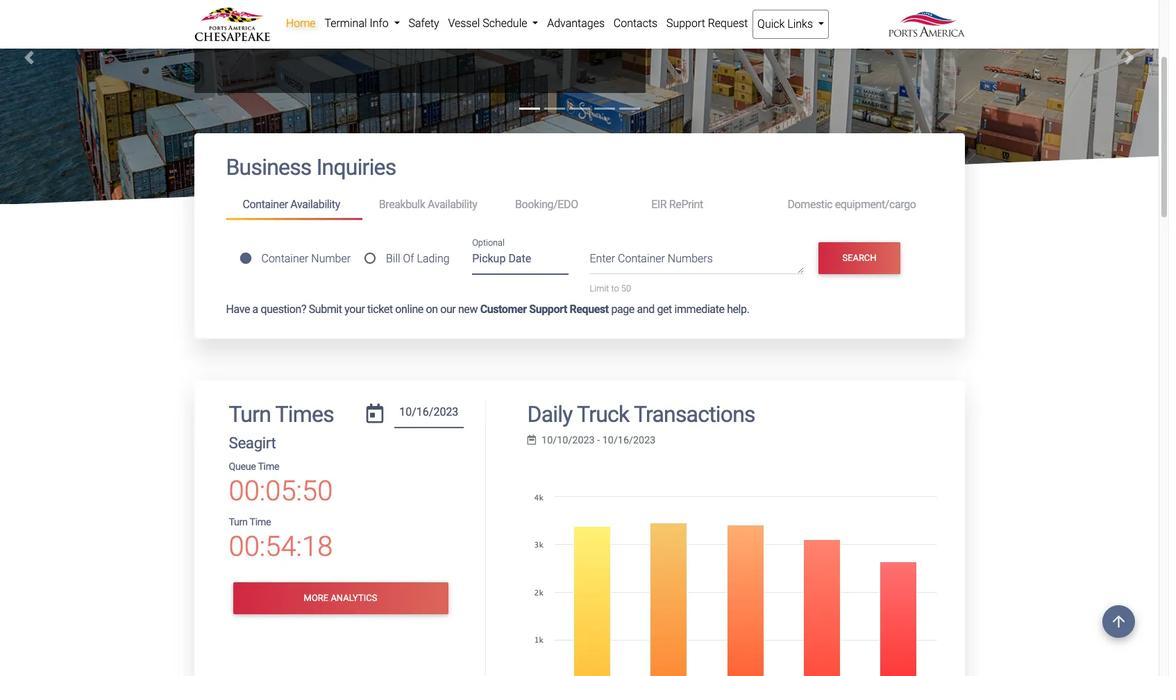 Task type: locate. For each thing, give the bounding box(es) containing it.
vessel
[[448, 17, 480, 30]]

time inside turn time 00:54:18
[[250, 517, 271, 529]]

availability
[[291, 198, 340, 211], [428, 198, 478, 211]]

inquiries
[[317, 155, 396, 181]]

numbers
[[668, 252, 713, 266]]

eir
[[652, 198, 667, 211]]

0 vertical spatial support
[[667, 17, 706, 30]]

turn up 00:54:18
[[229, 517, 248, 529]]

go to top image
[[1103, 606, 1136, 638]]

help.
[[728, 303, 750, 316]]

turn
[[229, 401, 271, 428], [229, 517, 248, 529]]

time inside queue time 00:05:50
[[258, 461, 279, 473]]

time
[[258, 461, 279, 473], [250, 517, 271, 529]]

10/10/2023 - 10/16/2023
[[542, 435, 656, 447]]

0 horizontal spatial availability
[[291, 198, 340, 211]]

enter container numbers
[[590, 252, 713, 266]]

limit to 50
[[590, 284, 632, 294]]

customer
[[481, 303, 527, 316]]

a
[[253, 303, 258, 316]]

domestic equipment/cargo link
[[771, 192, 933, 218]]

1 vertical spatial turn
[[229, 517, 248, 529]]

business inquiries
[[226, 155, 396, 181]]

request left quick
[[708, 17, 748, 30]]

container down business on the top left
[[243, 198, 288, 211]]

schedule
[[483, 17, 528, 30]]

search
[[843, 253, 877, 263]]

new
[[459, 303, 478, 316]]

-
[[598, 435, 600, 447]]

seagirt
[[229, 434, 276, 452]]

transactions
[[634, 401, 756, 428]]

links
[[788, 17, 814, 31]]

eir reprint link
[[635, 192, 771, 218]]

1 vertical spatial time
[[250, 517, 271, 529]]

50
[[622, 284, 632, 294]]

None text field
[[395, 401, 464, 429]]

10/16/2023
[[603, 435, 656, 447]]

breakbulk availability
[[379, 198, 478, 211]]

0 vertical spatial request
[[708, 17, 748, 30]]

time up 00:54:18
[[250, 517, 271, 529]]

number
[[311, 252, 351, 265]]

00:05:50
[[229, 475, 333, 508]]

availability down "business inquiries"
[[291, 198, 340, 211]]

time for 00:54:18
[[250, 517, 271, 529]]

request
[[708, 17, 748, 30], [570, 303, 609, 316]]

1 horizontal spatial request
[[708, 17, 748, 30]]

calendar week image
[[528, 436, 536, 446]]

home link
[[282, 10, 320, 38]]

0 vertical spatial time
[[258, 461, 279, 473]]

time right queue
[[258, 461, 279, 473]]

terminal
[[325, 17, 367, 30]]

turn inside turn time 00:54:18
[[229, 517, 248, 529]]

turn up seagirt
[[229, 401, 271, 428]]

safety link
[[404, 10, 444, 38]]

time for 00:05:50
[[258, 461, 279, 473]]

2 turn from the top
[[229, 517, 248, 529]]

container for container number
[[262, 252, 309, 265]]

0 horizontal spatial support
[[530, 303, 568, 316]]

more analytics link
[[233, 583, 448, 615]]

1 availability from the left
[[291, 198, 340, 211]]

1 turn from the top
[[229, 401, 271, 428]]

request down limit
[[570, 303, 609, 316]]

0 horizontal spatial request
[[570, 303, 609, 316]]

support right customer
[[530, 303, 568, 316]]

to
[[612, 284, 620, 294]]

terminal info link
[[320, 10, 404, 38]]

support
[[667, 17, 706, 30], [530, 303, 568, 316]]

1 horizontal spatial availability
[[428, 198, 478, 211]]

support right the contacts
[[667, 17, 706, 30]]

0 vertical spatial turn
[[229, 401, 271, 428]]

enter
[[590, 252, 616, 266]]

advantages link
[[543, 10, 610, 38]]

container availability link
[[226, 192, 362, 220]]

1 vertical spatial request
[[570, 303, 609, 316]]

container number
[[262, 252, 351, 265]]

container
[[243, 198, 288, 211], [262, 252, 309, 265], [618, 252, 666, 266]]

turn for turn times
[[229, 401, 271, 428]]

limit
[[590, 284, 610, 294]]

availability right breakbulk
[[428, 198, 478, 211]]

main content
[[184, 134, 976, 677]]

container left number
[[262, 252, 309, 265]]

availability for container availability
[[291, 198, 340, 211]]

get
[[658, 303, 672, 316]]

2 availability from the left
[[428, 198, 478, 211]]



Task type: describe. For each thing, give the bounding box(es) containing it.
container up 50
[[618, 252, 666, 266]]

have a question? submit your ticket online on our new customer support request page and get immediate help.
[[226, 303, 750, 316]]

and
[[637, 303, 655, 316]]

main content containing 00:05:50
[[184, 134, 976, 677]]

vessel schedule link
[[444, 10, 543, 38]]

equipment/cargo
[[836, 198, 917, 211]]

quick links
[[758, 17, 816, 31]]

submit
[[309, 303, 342, 316]]

your
[[345, 303, 365, 316]]

quick links link
[[753, 10, 830, 39]]

00:54:18
[[229, 531, 333, 563]]

truck
[[577, 401, 630, 428]]

quick
[[758, 17, 785, 31]]

turn time 00:54:18
[[229, 517, 333, 563]]

1 vertical spatial support
[[530, 303, 568, 316]]

info
[[370, 17, 389, 30]]

our
[[441, 303, 456, 316]]

on
[[426, 303, 438, 316]]

eir reprint
[[652, 198, 704, 211]]

queue time 00:05:50
[[229, 461, 333, 508]]

breakbulk
[[379, 198, 426, 211]]

ports america chesapeake image
[[0, 0, 1160, 365]]

analytics
[[331, 594, 378, 604]]

Optional text field
[[473, 248, 569, 275]]

safety
[[409, 17, 440, 30]]

of
[[403, 252, 414, 265]]

home
[[286, 17, 316, 30]]

request inside the "support request" link
[[708, 17, 748, 30]]

advantages
[[548, 17, 605, 30]]

daily truck transactions
[[528, 401, 756, 428]]

reprint
[[670, 198, 704, 211]]

search button
[[819, 242, 901, 274]]

contacts
[[614, 17, 658, 30]]

daily
[[528, 401, 573, 428]]

breakbulk availability link
[[362, 192, 499, 218]]

support request link
[[662, 10, 753, 38]]

domestic
[[788, 198, 833, 211]]

turn times
[[229, 401, 334, 428]]

availability for breakbulk availability
[[428, 198, 478, 211]]

lading
[[417, 252, 450, 265]]

10/10/2023
[[542, 435, 595, 447]]

terminal info
[[325, 17, 392, 30]]

immediate
[[675, 303, 725, 316]]

domestic equipment/cargo
[[788, 198, 917, 211]]

calendar day image
[[367, 404, 384, 423]]

turn for turn time 00:54:18
[[229, 517, 248, 529]]

online
[[396, 303, 424, 316]]

question?
[[261, 303, 306, 316]]

container availability
[[243, 198, 340, 211]]

more
[[304, 594, 329, 604]]

more analytics
[[304, 594, 378, 604]]

vessel schedule
[[448, 17, 530, 30]]

have
[[226, 303, 250, 316]]

times
[[275, 401, 334, 428]]

container for container availability
[[243, 198, 288, 211]]

booking/edo link
[[499, 192, 635, 218]]

ticket
[[368, 303, 393, 316]]

Enter Container Numbers text field
[[590, 251, 805, 275]]

booking/edo
[[515, 198, 579, 211]]

customer support request link
[[481, 303, 609, 316]]

business
[[226, 155, 312, 181]]

support request
[[667, 17, 748, 30]]

contacts link
[[610, 10, 662, 38]]

queue
[[229, 461, 256, 473]]

bill of lading
[[386, 252, 450, 265]]

bill
[[386, 252, 401, 265]]

optional
[[473, 238, 505, 248]]

1 horizontal spatial support
[[667, 17, 706, 30]]

page
[[612, 303, 635, 316]]



Task type: vqa. For each thing, say whether or not it's contained in the screenshot.
first check square image from the bottom
no



